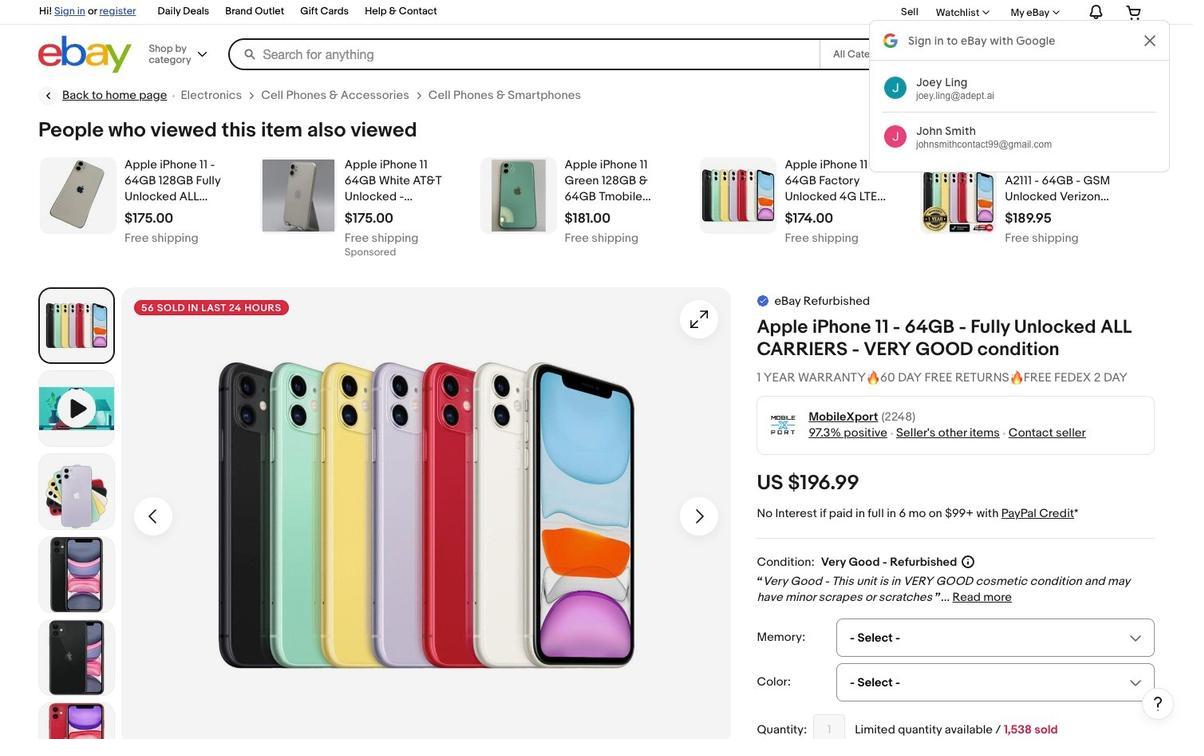 Task type: locate. For each thing, give the bounding box(es) containing it.
apple iphone 11 - 64gb - fully unlocked all carriers - very good condition - picture 1 of 10 image
[[121, 287, 732, 739]]

watchlist image
[[983, 10, 990, 14]]

help, opens dialogs image
[[1150, 696, 1166, 712]]

None submit
[[959, 38, 1093, 70]]

picture 3 of 10 image
[[39, 537, 114, 612]]

None text field
[[345, 211, 394, 227], [785, 211, 834, 227], [125, 233, 199, 244], [345, 233, 419, 244], [785, 233, 859, 244], [1005, 233, 1079, 244], [345, 211, 394, 227], [785, 211, 834, 227], [125, 233, 199, 244], [345, 233, 419, 244], [785, 233, 859, 244], [1005, 233, 1079, 244]]

account navigation
[[30, 0, 1155, 25]]

banner
[[30, 0, 1155, 77]]

None text field
[[125, 211, 173, 227], [565, 211, 611, 227], [1005, 211, 1052, 227], [565, 233, 639, 244], [345, 247, 396, 257], [814, 714, 846, 739], [125, 211, 173, 227], [565, 211, 611, 227], [1005, 211, 1052, 227], [565, 233, 639, 244], [345, 247, 396, 257], [814, 714, 846, 739]]

text__icon image
[[757, 294, 770, 307]]

my ebay image
[[1053, 10, 1060, 14]]

Search for anything text field
[[231, 40, 817, 69]]

picture 1 of 10 image
[[42, 291, 112, 361]]



Task type: describe. For each thing, give the bounding box(es) containing it.
video 1 of 1 image
[[39, 371, 114, 446]]

your shopping cart image
[[1126, 4, 1144, 20]]

picture 2 of 10 image
[[39, 454, 114, 529]]

picture 4 of 10 image
[[39, 620, 114, 695]]



Task type: vqa. For each thing, say whether or not it's contained in the screenshot.
text__icon
yes



